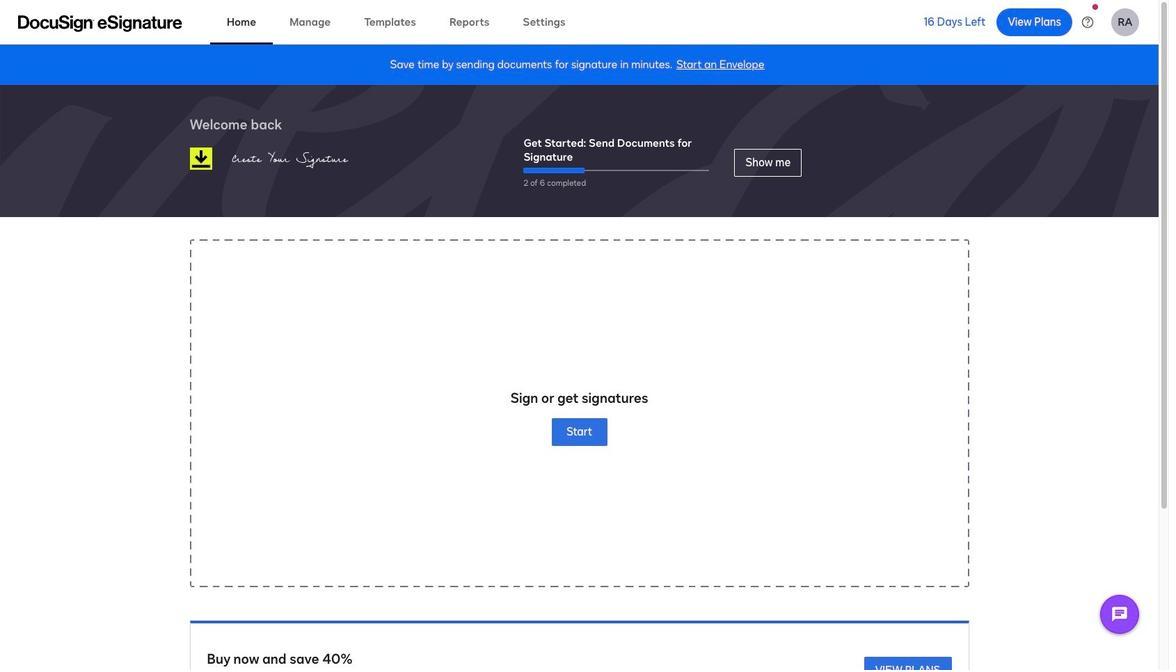 Task type: locate. For each thing, give the bounding box(es) containing it.
docusignlogo image
[[190, 148, 212, 170]]



Task type: describe. For each thing, give the bounding box(es) containing it.
docusign esignature image
[[18, 15, 182, 32]]



